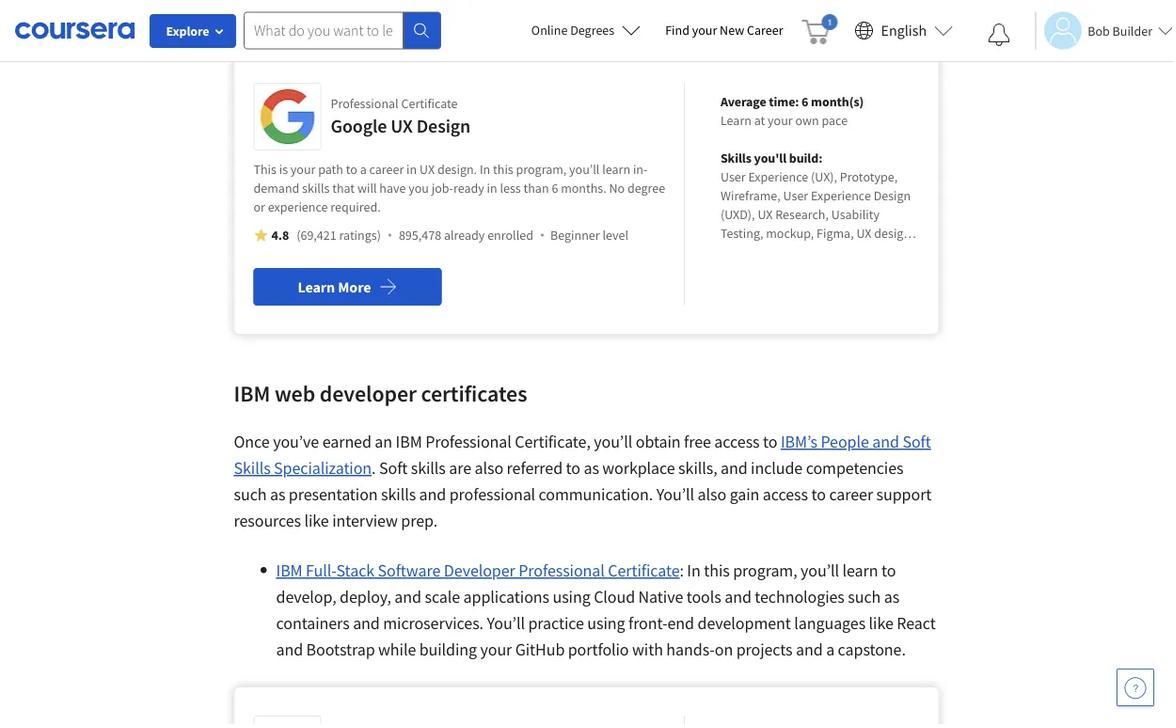 Task type: vqa. For each thing, say whether or not it's contained in the screenshot.
'Mobile'
no



Task type: locate. For each thing, give the bounding box(es) containing it.
include
[[751, 458, 803, 479]]

1 vertical spatial in
[[487, 180, 498, 197]]

ibm right an
[[396, 432, 422, 453]]

.
[[372, 458, 376, 479]]

professional down are
[[450, 484, 536, 505]]

to up 'that'
[[346, 161, 358, 178]]

beginner
[[551, 227, 600, 244]]

program, up technologies
[[733, 560, 798, 582]]

0 vertical spatial such
[[234, 484, 267, 505]]

and
[[873, 432, 900, 453], [721, 458, 748, 479], [419, 484, 446, 505], [395, 587, 422, 608], [725, 587, 752, 608], [353, 613, 380, 634], [276, 640, 303, 661], [796, 640, 823, 661]]

like down presentation
[[305, 511, 329, 532]]

1 vertical spatial design
[[874, 187, 911, 204]]

pace
[[822, 112, 848, 129]]

certificate
[[401, 95, 458, 112]]

ratings)
[[339, 227, 381, 244]]

1 horizontal spatial skills
[[721, 150, 752, 167]]

6 right than
[[552, 180, 558, 197]]

this inside this is your path to a career in ux design. in this program, you'll learn in- demand skills that will have you job-ready in less than 6 months. no degree or experience required.
[[493, 161, 514, 178]]

microservices.
[[383, 613, 484, 634]]

using up the practice
[[553, 587, 591, 608]]

1 vertical spatial 6
[[552, 180, 558, 197]]

and down containers
[[276, 640, 303, 661]]

user up 'wireframe,'
[[721, 168, 746, 185]]

0 vertical spatial as
[[584, 458, 599, 479]]

0 horizontal spatial you'll
[[487, 613, 525, 634]]

1 vertical spatial like
[[869, 613, 894, 634]]

access right free at the right bottom
[[715, 432, 760, 453]]

as
[[584, 458, 599, 479], [270, 484, 286, 505], [884, 587, 900, 608]]

1 vertical spatial access
[[763, 484, 808, 505]]

a up will
[[360, 161, 367, 178]]

2 vertical spatial skills
[[381, 484, 416, 505]]

career up "have"
[[369, 161, 404, 178]]

0 horizontal spatial ibm
[[234, 379, 270, 408]]

skills up prep.
[[381, 484, 416, 505]]

1 vertical spatial learn
[[298, 278, 335, 296]]

and up 'gain'
[[721, 458, 748, 479]]

also
[[475, 458, 504, 479], [698, 484, 727, 505]]

such up resources
[[234, 484, 267, 505]]

1 vertical spatial such
[[848, 587, 881, 608]]

1 vertical spatial user
[[784, 187, 809, 204]]

you've
[[273, 432, 319, 453]]

learn
[[603, 161, 631, 178], [843, 560, 879, 582]]

like up capstone. at bottom
[[869, 613, 894, 634]]

bootstrap
[[306, 640, 375, 661]]

1 vertical spatial career
[[830, 484, 873, 505]]

1 horizontal spatial such
[[848, 587, 881, 608]]

months.
[[561, 180, 607, 197]]

prep.
[[401, 511, 438, 532]]

0 vertical spatial career
[[369, 161, 404, 178]]

specialization
[[274, 458, 372, 479]]

soft right .
[[379, 458, 408, 479]]

builder
[[1113, 22, 1153, 39]]

program, up than
[[516, 161, 567, 178]]

in
[[480, 161, 491, 178], [687, 560, 701, 582]]

you'll
[[754, 150, 787, 167]]

such
[[234, 484, 267, 505], [848, 587, 881, 608]]

1 horizontal spatial soft
[[903, 432, 931, 453]]

online degrees
[[532, 22, 615, 39]]

6
[[802, 93, 809, 110], [552, 180, 558, 197]]

1 horizontal spatial learn
[[721, 112, 752, 129]]

0 vertical spatial a
[[360, 161, 367, 178]]

in up you
[[407, 161, 417, 178]]

2 vertical spatial ibm
[[276, 560, 303, 582]]

skills down once
[[234, 458, 271, 479]]

0 horizontal spatial professional
[[331, 95, 399, 112]]

1 horizontal spatial as
[[584, 458, 599, 479]]

ibm web developer certificates
[[234, 379, 527, 408]]

1 vertical spatial soft
[[379, 458, 408, 479]]

access down include
[[763, 484, 808, 505]]

1 horizontal spatial access
[[763, 484, 808, 505]]

skills left you'll at the top right of page
[[721, 150, 752, 167]]

enrolled
[[488, 227, 534, 244]]

coursera image
[[15, 15, 135, 45]]

in left less
[[487, 180, 498, 197]]

0 vertical spatial in
[[407, 161, 417, 178]]

ux
[[391, 114, 413, 138], [420, 161, 435, 178], [758, 206, 773, 223], [857, 225, 872, 242]]

learn inside this is your path to a career in ux design. in this program, you'll learn in- demand skills that will have you job-ready in less than 6 months. no degree or experience required.
[[603, 161, 631, 178]]

ux up you
[[420, 161, 435, 178]]

design down prototype,
[[874, 187, 911, 204]]

0 vertical spatial in
[[480, 161, 491, 178]]

career
[[747, 22, 784, 39]]

projects
[[737, 640, 793, 661]]

professional
[[426, 432, 512, 453], [519, 560, 605, 582]]

1 horizontal spatial design
[[874, 187, 911, 204]]

(69,421
[[297, 227, 337, 244]]

have
[[380, 180, 406, 197]]

ibm left web
[[234, 379, 270, 408]]

you'll up months.
[[569, 161, 600, 178]]

2 vertical spatial as
[[884, 587, 900, 608]]

skills left are
[[411, 458, 446, 479]]

and up competencies
[[873, 432, 900, 453]]

portfolio
[[568, 640, 629, 661]]

0 horizontal spatial this
[[493, 161, 514, 178]]

as up resources
[[270, 484, 286, 505]]

this inside ": in this program, you'll learn to develop, deploy, and scale applications using cloud native tools and technologies such as containers and microservices. you'll practice using front-end development languages like react and bootstrap while building your github portfolio with hands-on projects and a capstone."
[[704, 560, 730, 582]]

0 horizontal spatial program,
[[516, 161, 567, 178]]

ibm for stack
[[276, 560, 303, 582]]

as inside ": in this program, you'll learn to develop, deploy, and scale applications using cloud native tools and technologies such as containers and microservices. you'll practice using front-end development languages like react and bootstrap while building your github portfolio with hands-on projects and a capstone."
[[884, 587, 900, 608]]

you'll down applications
[[487, 613, 525, 634]]

ux down 'wireframe,'
[[758, 206, 773, 223]]

0 vertical spatial design
[[417, 114, 471, 138]]

program, inside this is your path to a career in ux design. in this program, you'll learn in- demand skills that will have you job-ready in less than 6 months. no degree or experience required.
[[516, 161, 567, 178]]

in up 'ready'
[[480, 161, 491, 178]]

1 vertical spatial skills
[[411, 458, 446, 479]]

online degrees button
[[517, 9, 656, 51]]

0 vertical spatial soft
[[903, 432, 931, 453]]

as up react
[[884, 587, 900, 608]]

on
[[715, 640, 733, 661]]

path
[[318, 161, 343, 178]]

hands-
[[667, 640, 715, 661]]

your left github on the left bottom of page
[[480, 640, 512, 661]]

0 horizontal spatial in
[[407, 161, 417, 178]]

1 horizontal spatial career
[[830, 484, 873, 505]]

explore button
[[150, 14, 236, 48]]

program,
[[516, 161, 567, 178], [733, 560, 798, 582]]

such up languages
[[848, 587, 881, 608]]

1 horizontal spatial user
[[784, 187, 809, 204]]

professional up are
[[426, 432, 512, 453]]

0 vertical spatial using
[[553, 587, 591, 608]]

a inside this is your path to a career in ux design. in this program, you'll learn in- demand skills that will have you job-ready in less than 6 months. no degree or experience required.
[[360, 161, 367, 178]]

competencies
[[806, 458, 904, 479]]

1 vertical spatial this
[[704, 560, 730, 582]]

once you've earned an ibm professional certificate, you'll obtain free access to
[[234, 432, 781, 453]]

1 vertical spatial as
[[270, 484, 286, 505]]

building
[[419, 640, 477, 661]]

show notifications image
[[988, 24, 1011, 46]]

1 vertical spatial professional
[[450, 484, 536, 505]]

1 horizontal spatial program,
[[733, 560, 798, 582]]

development
[[698, 613, 791, 634]]

to inside ": in this program, you'll learn to develop, deploy, and scale applications using cloud native tools and technologies such as containers and microservices. you'll practice using front-end development languages like react and bootstrap while building your github portfolio with hands-on projects and a capstone."
[[882, 560, 896, 582]]

0 vertical spatial 6
[[802, 93, 809, 110]]

a down languages
[[826, 640, 835, 661]]

learn inside button
[[298, 278, 335, 296]]

skills you'll build: user experience (ux), prototype, wireframe, user experience design (uxd), ux research, usability testing, mockup, figma, ux design jobs
[[721, 150, 911, 261]]

0 vertical spatial learn
[[721, 112, 752, 129]]

professional for ibm
[[426, 432, 512, 453]]

design
[[875, 225, 911, 242]]

to down 'support'
[[882, 560, 896, 582]]

1 vertical spatial learn
[[843, 560, 879, 582]]

0 horizontal spatial such
[[234, 484, 267, 505]]

ux down usability
[[857, 225, 872, 242]]

to down competencies
[[812, 484, 826, 505]]

in right :
[[687, 560, 701, 582]]

experience
[[268, 199, 328, 216]]

professional inside professional certificate google ux design
[[331, 95, 399, 112]]

0 vertical spatial you'll
[[569, 161, 600, 178]]

6 inside this is your path to a career in ux design. in this program, you'll learn in- demand skills that will have you job-ready in less than 6 months. no degree or experience required.
[[552, 180, 558, 197]]

your down time:
[[768, 112, 793, 129]]

1 horizontal spatial professional
[[450, 484, 536, 505]]

6 up own
[[802, 93, 809, 110]]

ibm up develop, at the left of page
[[276, 560, 303, 582]]

user up research,
[[784, 187, 809, 204]]

mockup,
[[766, 225, 814, 242]]

beginner level
[[551, 227, 629, 244]]

your
[[692, 22, 717, 39], [768, 112, 793, 129], [291, 161, 316, 178], [480, 640, 512, 661]]

your right is on the top of page
[[291, 161, 316, 178]]

skills
[[721, 150, 752, 167], [234, 458, 271, 479]]

in-
[[633, 161, 648, 178]]

github
[[515, 640, 565, 661]]

0 vertical spatial program,
[[516, 161, 567, 178]]

0 vertical spatial user
[[721, 168, 746, 185]]

you'll up technologies
[[801, 560, 840, 582]]

professional up the practice
[[519, 560, 605, 582]]

0 horizontal spatial experience
[[749, 168, 809, 185]]

895,478
[[399, 227, 442, 244]]

or
[[254, 199, 265, 216]]

0 vertical spatial also
[[475, 458, 504, 479]]

technologies
[[755, 587, 845, 608]]

1 horizontal spatial this
[[704, 560, 730, 582]]

0 horizontal spatial as
[[270, 484, 286, 505]]

None search field
[[244, 12, 441, 49]]

developer
[[444, 560, 515, 582]]

and down software
[[395, 587, 422, 608]]

you'll down skills,
[[657, 484, 695, 505]]

ux inside professional certificate google ux design
[[391, 114, 413, 138]]

0 horizontal spatial in
[[480, 161, 491, 178]]

this up less
[[493, 161, 514, 178]]

soft up 'support'
[[903, 432, 931, 453]]

to inside this is your path to a career in ux design. in this program, you'll learn in- demand skills that will have you job-ready in less than 6 months. no degree or experience required.
[[346, 161, 358, 178]]

1 horizontal spatial professional
[[519, 560, 605, 582]]

as up communication.
[[584, 458, 599, 479]]

1 vertical spatial in
[[687, 560, 701, 582]]

you'll
[[657, 484, 695, 505], [487, 613, 525, 634]]

1 horizontal spatial like
[[869, 613, 894, 634]]

you'll inside ": in this program, you'll learn to develop, deploy, and scale applications using cloud native tools and technologies such as containers and microservices. you'll practice using front-end development languages like react and bootstrap while building your github portfolio with hands-on projects and a capstone."
[[801, 560, 840, 582]]

1 vertical spatial you'll
[[594, 432, 633, 453]]

program, inside ": in this program, you'll learn to develop, deploy, and scale applications using cloud native tools and technologies such as containers and microservices. you'll practice using front-end development languages like react and bootstrap while building your github portfolio with hands-on projects and a capstone."
[[733, 560, 798, 582]]

software
[[378, 560, 441, 582]]

soft inside ibm's people and soft skills specialization
[[903, 432, 931, 453]]

bob builder
[[1088, 22, 1153, 39]]

learn up languages
[[843, 560, 879, 582]]

learn down average
[[721, 112, 752, 129]]

experience down you'll at the top right of page
[[749, 168, 809, 185]]

1 vertical spatial professional
[[519, 560, 605, 582]]

to
[[346, 161, 358, 178], [763, 432, 778, 453], [566, 458, 581, 479], [812, 484, 826, 505], [882, 560, 896, 582]]

0 vertical spatial you'll
[[657, 484, 695, 505]]

1 vertical spatial using
[[588, 613, 625, 634]]

0 vertical spatial professional
[[426, 432, 512, 453]]

and up the development
[[725, 587, 752, 608]]

0 horizontal spatial soft
[[379, 458, 408, 479]]

ux down certificate
[[391, 114, 413, 138]]

learn up no
[[603, 161, 631, 178]]

0 vertical spatial access
[[715, 432, 760, 453]]

skills down path on the top left
[[302, 180, 330, 197]]

0 horizontal spatial design
[[417, 114, 471, 138]]

1 horizontal spatial 6
[[802, 93, 809, 110]]

0 horizontal spatial skills
[[234, 458, 271, 479]]

help center image
[[1125, 677, 1147, 699]]

more
[[338, 278, 371, 296]]

soft
[[903, 432, 931, 453], [379, 458, 408, 479]]

professional up google
[[331, 95, 399, 112]]

1 horizontal spatial ibm
[[276, 560, 303, 582]]

1 vertical spatial a
[[826, 640, 835, 661]]

such inside . soft skills are also referred to as workplace skills, and include competencies such as presentation skills and professional communication. you'll also gain access to career support resources like interview prep.
[[234, 484, 267, 505]]

tools
[[687, 587, 722, 608]]

1 horizontal spatial you'll
[[657, 484, 695, 505]]

1 vertical spatial experience
[[811, 187, 871, 204]]

1 vertical spatial skills
[[234, 458, 271, 479]]

0 vertical spatial skills
[[721, 150, 752, 167]]

1 vertical spatial you'll
[[487, 613, 525, 634]]

1 horizontal spatial experience
[[811, 187, 871, 204]]

0 vertical spatial like
[[305, 511, 329, 532]]

0 horizontal spatial learn
[[298, 278, 335, 296]]

1 horizontal spatial learn
[[843, 560, 879, 582]]

0 vertical spatial professional
[[331, 95, 399, 112]]

like inside . soft skills are also referred to as workplace skills, and include competencies such as presentation skills and professional communication. you'll also gain access to career support resources like interview prep.
[[305, 511, 329, 532]]

0 horizontal spatial learn
[[603, 161, 631, 178]]

english
[[881, 21, 927, 40]]

skills inside this is your path to a career in ux design. in this program, you'll learn in- demand skills that will have you job-ready in less than 6 months. no degree or experience required.
[[302, 180, 330, 197]]

ibm full-stack software developer professional certificate link
[[276, 560, 680, 582]]

2 horizontal spatial as
[[884, 587, 900, 608]]

research,
[[776, 206, 829, 223]]

and up prep.
[[419, 484, 446, 505]]

end
[[668, 613, 695, 634]]

people
[[821, 432, 869, 453]]

you'll up workplace
[[594, 432, 633, 453]]

0 vertical spatial this
[[493, 161, 514, 178]]

0 vertical spatial ibm
[[234, 379, 270, 408]]

design down certificate
[[417, 114, 471, 138]]

1 vertical spatial program,
[[733, 560, 798, 582]]

1 vertical spatial also
[[698, 484, 727, 505]]

learn left more
[[298, 278, 335, 296]]

0 horizontal spatial like
[[305, 511, 329, 532]]

0 horizontal spatial professional
[[426, 432, 512, 453]]

your inside this is your path to a career in ux design. in this program, you'll learn in- demand skills that will have you job-ready in less than 6 months. no degree or experience required.
[[291, 161, 316, 178]]

experience up usability
[[811, 187, 871, 204]]

demand
[[254, 180, 300, 197]]

2 vertical spatial you'll
[[801, 560, 840, 582]]

this up tools
[[704, 560, 730, 582]]

0 vertical spatial learn
[[603, 161, 631, 178]]

career down competencies
[[830, 484, 873, 505]]

ibm's
[[781, 432, 818, 453]]

using up portfolio
[[588, 613, 625, 634]]

google
[[331, 114, 387, 138]]

also right are
[[475, 458, 504, 479]]

0 horizontal spatial career
[[369, 161, 404, 178]]

0 horizontal spatial a
[[360, 161, 367, 178]]

you'll inside ": in this program, you'll learn to develop, deploy, and scale applications using cloud native tools and technologies such as containers and microservices. you'll practice using front-end development languages like react and bootstrap while building your github portfolio with hands-on projects and a capstone."
[[487, 613, 525, 634]]

1 horizontal spatial a
[[826, 640, 835, 661]]

also down skills,
[[698, 484, 727, 505]]



Task type: describe. For each thing, give the bounding box(es) containing it.
average time: 6 month(s) learn at your own pace
[[721, 93, 864, 129]]

access inside . soft skills are also referred to as workplace skills, and include competencies such as presentation skills and professional communication. you'll also gain access to career support resources like interview prep.
[[763, 484, 808, 505]]

like inside ": in this program, you'll learn to develop, deploy, and scale applications using cloud native tools and technologies such as containers and microservices. you'll practice using front-end development languages like react and bootstrap while building your github portfolio with hands-on projects and a capstone."
[[869, 613, 894, 634]]

4.8
[[272, 227, 289, 244]]

professional for developer
[[519, 560, 605, 582]]

to up include
[[763, 432, 778, 453]]

ibm for developer
[[234, 379, 270, 408]]

0 horizontal spatial also
[[475, 458, 504, 479]]

jobs
[[721, 244, 744, 261]]

design inside professional certificate google ux design
[[417, 114, 471, 138]]

developer
[[320, 379, 417, 408]]

What do you want to learn? text field
[[244, 12, 404, 49]]

your inside ": in this program, you'll learn to develop, deploy, and scale applications using cloud native tools and technologies such as containers and microservices. you'll practice using front-end development languages like react and bootstrap while building your github portfolio with hands-on projects and a capstone."
[[480, 640, 512, 661]]

6 inside 'average time: 6 month(s) learn at your own pace'
[[802, 93, 809, 110]]

skills,
[[679, 458, 718, 479]]

earned
[[323, 432, 372, 453]]

: in this program, you'll learn to develop, deploy, and scale applications using cloud native tools and technologies such as containers and microservices. you'll practice using front-end development languages like react and bootstrap while building your github portfolio with hands-on projects and a capstone.
[[276, 560, 936, 661]]

in inside this is your path to a career in ux design. in this program, you'll learn in- demand skills that will have you job-ready in less than 6 months. no degree or experience required.
[[480, 161, 491, 178]]

with
[[632, 640, 663, 661]]

applications
[[464, 587, 550, 608]]

scale
[[425, 587, 460, 608]]

find your new career
[[666, 22, 784, 39]]

cloud
[[594, 587, 635, 608]]

less
[[500, 180, 521, 197]]

(uxd),
[[721, 206, 755, 223]]

referred
[[507, 458, 563, 479]]

career inside . soft skills are also referred to as workplace skills, and include competencies such as presentation skills and professional communication. you'll also gain access to career support resources like interview prep.
[[830, 484, 873, 505]]

full-
[[306, 560, 336, 582]]

average
[[721, 93, 767, 110]]

in inside ": in this program, you'll learn to develop, deploy, and scale applications using cloud native tools and technologies such as containers and microservices. you'll practice using front-end development languages like react and bootstrap while building your github portfolio with hands-on projects and a capstone."
[[687, 560, 701, 582]]

will
[[358, 180, 377, 197]]

presentation
[[289, 484, 378, 505]]

obtain
[[636, 432, 681, 453]]

1 horizontal spatial in
[[487, 180, 498, 197]]

0 vertical spatial experience
[[749, 168, 809, 185]]

learn inside 'average time: 6 month(s) learn at your own pace'
[[721, 112, 752, 129]]

soft inside . soft skills are also referred to as workplace skills, and include competencies such as presentation skills and professional communication. you'll also gain access to career support resources like interview prep.
[[379, 458, 408, 479]]

usability
[[832, 206, 880, 223]]

google image
[[259, 88, 316, 145]]

to down certificate,
[[566, 458, 581, 479]]

containers
[[276, 613, 350, 634]]

build:
[[789, 150, 823, 167]]

certificates
[[421, 379, 527, 408]]

and inside ibm's people and soft skills specialization
[[873, 432, 900, 453]]

while
[[378, 640, 416, 661]]

:
[[680, 560, 684, 582]]

already
[[444, 227, 485, 244]]

895,478 already enrolled
[[399, 227, 534, 244]]

certificate
[[608, 560, 680, 582]]

level
[[603, 227, 629, 244]]

month(s)
[[811, 93, 864, 110]]

you'll inside this is your path to a career in ux design. in this program, you'll learn in- demand skills that will have you job-ready in less than 6 months. no degree or experience required.
[[569, 161, 600, 178]]

own
[[796, 112, 819, 129]]

new
[[720, 22, 745, 39]]

ux inside this is your path to a career in ux design. in this program, you'll learn in- demand skills that will have you job-ready in less than 6 months. no degree or experience required.
[[420, 161, 435, 178]]

gain
[[730, 484, 760, 505]]

than
[[524, 180, 549, 197]]

workplace
[[603, 458, 675, 479]]

free
[[684, 432, 711, 453]]

are
[[449, 458, 472, 479]]

job-
[[432, 180, 454, 197]]

explore
[[166, 23, 209, 40]]

0 horizontal spatial user
[[721, 168, 746, 185]]

a inside ": in this program, you'll learn to develop, deploy, and scale applications using cloud native tools and technologies such as containers and microservices. you'll practice using front-end development languages like react and bootstrap while building your github portfolio with hands-on projects and a capstone."
[[826, 640, 835, 661]]

shopping cart: 1 item image
[[802, 14, 838, 44]]

stack
[[336, 560, 375, 582]]

design inside 'skills you'll build: user experience (ux), prototype, wireframe, user experience design (uxd), ux research, usability testing, mockup, figma, ux design jobs'
[[874, 187, 911, 204]]

and down deploy,
[[353, 613, 380, 634]]

your right the find
[[692, 22, 717, 39]]

bob
[[1088, 22, 1110, 39]]

time:
[[769, 93, 799, 110]]

you
[[409, 180, 429, 197]]

career inside this is your path to a career in ux design. in this program, you'll learn in- demand skills that will have you job-ready in less than 6 months. no degree or experience required.
[[369, 161, 404, 178]]

find
[[666, 22, 690, 39]]

learn more button
[[254, 268, 442, 306]]

skills inside ibm's people and soft skills specialization
[[234, 458, 271, 479]]

degree
[[628, 180, 666, 197]]

ibm full-stack software developer professional certificate
[[276, 560, 680, 582]]

ibm's people and soft skills specialization
[[234, 432, 931, 479]]

web
[[275, 379, 315, 408]]

required.
[[331, 199, 381, 216]]

this
[[254, 161, 277, 178]]

certificate,
[[515, 432, 591, 453]]

learn inside ": in this program, you'll learn to develop, deploy, and scale applications using cloud native tools and technologies such as containers and microservices. you'll practice using front-end development languages like react and bootstrap while building your github portfolio with hands-on projects and a capstone."
[[843, 560, 879, 582]]

practice
[[528, 613, 584, 634]]

you'll inside . soft skills are also referred to as workplace skills, and include competencies such as presentation skills and professional communication. you'll also gain access to career support resources like interview prep.
[[657, 484, 695, 505]]

1 horizontal spatial also
[[698, 484, 727, 505]]

professional certificate google ux design
[[331, 95, 471, 138]]

languages
[[795, 613, 866, 634]]

is
[[279, 161, 288, 178]]

design.
[[438, 161, 477, 178]]

(ux),
[[811, 168, 838, 185]]

react
[[897, 613, 936, 634]]

such inside ": in this program, you'll learn to develop, deploy, and scale applications using cloud native tools and technologies such as containers and microservices. you'll practice using front-end development languages like react and bootstrap while building your github portfolio with hands-on projects and a capstone."
[[848, 587, 881, 608]]

and down languages
[[796, 640, 823, 661]]

support
[[877, 484, 932, 505]]

front-
[[629, 613, 668, 634]]

resources
[[234, 511, 301, 532]]

your inside 'average time: 6 month(s) learn at your own pace'
[[768, 112, 793, 129]]

english button
[[848, 0, 961, 61]]

2 horizontal spatial ibm
[[396, 432, 422, 453]]

skills inside 'skills you'll build: user experience (ux), prototype, wireframe, user experience design (uxd), ux research, usability testing, mockup, figma, ux design jobs'
[[721, 150, 752, 167]]

professional inside . soft skills are also referred to as workplace skills, and include competencies such as presentation skills and professional communication. you'll also gain access to career support resources like interview prep.
[[450, 484, 536, 505]]

deploy,
[[340, 587, 391, 608]]

0 horizontal spatial access
[[715, 432, 760, 453]]

ibm's people and soft skills specialization link
[[234, 432, 931, 479]]

this is your path to a career in ux design. in this program, you'll learn in- demand skills that will have you job-ready in less than 6 months. no degree or experience required.
[[254, 161, 666, 216]]

testing,
[[721, 225, 764, 242]]

develop,
[[276, 587, 337, 608]]

online
[[532, 22, 568, 39]]

prototype,
[[840, 168, 898, 185]]



